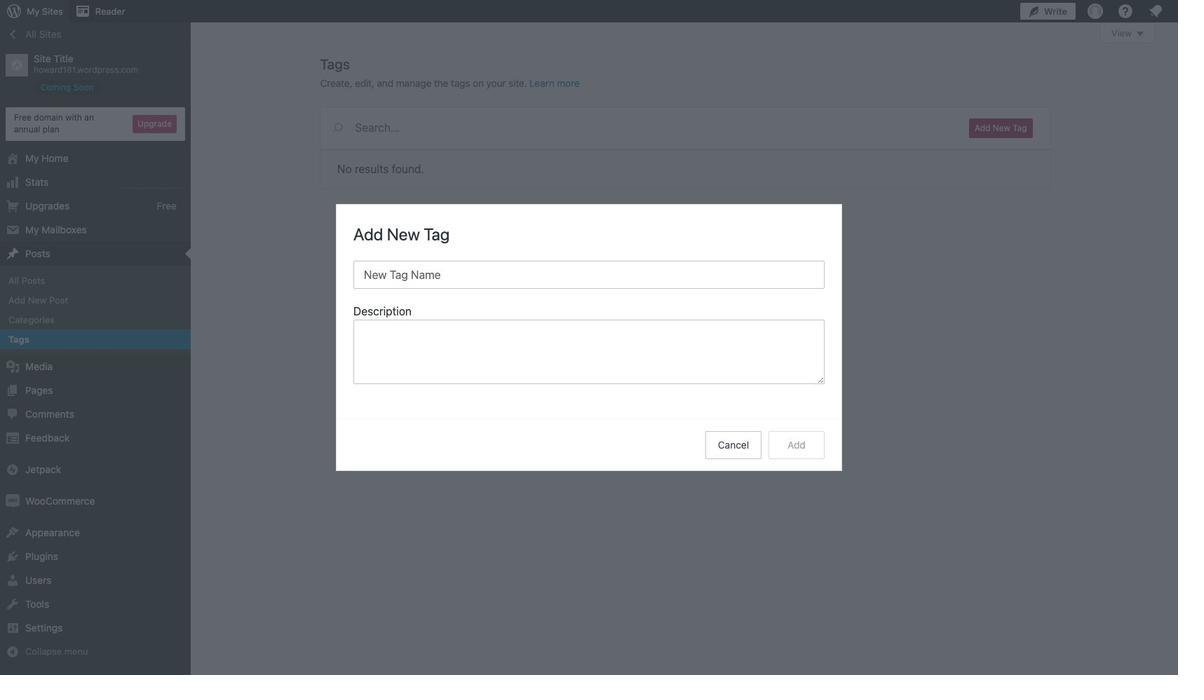 Task type: describe. For each thing, give the bounding box(es) containing it.
closed image
[[1137, 32, 1144, 36]]

img image
[[6, 495, 20, 509]]

highest hourly views 0 image
[[119, 179, 185, 188]]

help image
[[1117, 3, 1134, 20]]



Task type: vqa. For each thing, say whether or not it's contained in the screenshot.
group
yes



Task type: locate. For each thing, give the bounding box(es) containing it.
manage your notifications image
[[1147, 3, 1164, 20]]

update your profile, personal settings, and more image
[[1087, 3, 1104, 20]]

group
[[353, 303, 825, 389]]

dialog
[[337, 205, 842, 471]]

None search field
[[320, 107, 952, 148]]

New Tag Name text field
[[353, 261, 825, 289]]

main content
[[320, 22, 1156, 189]]

None text field
[[353, 320, 825, 384]]



